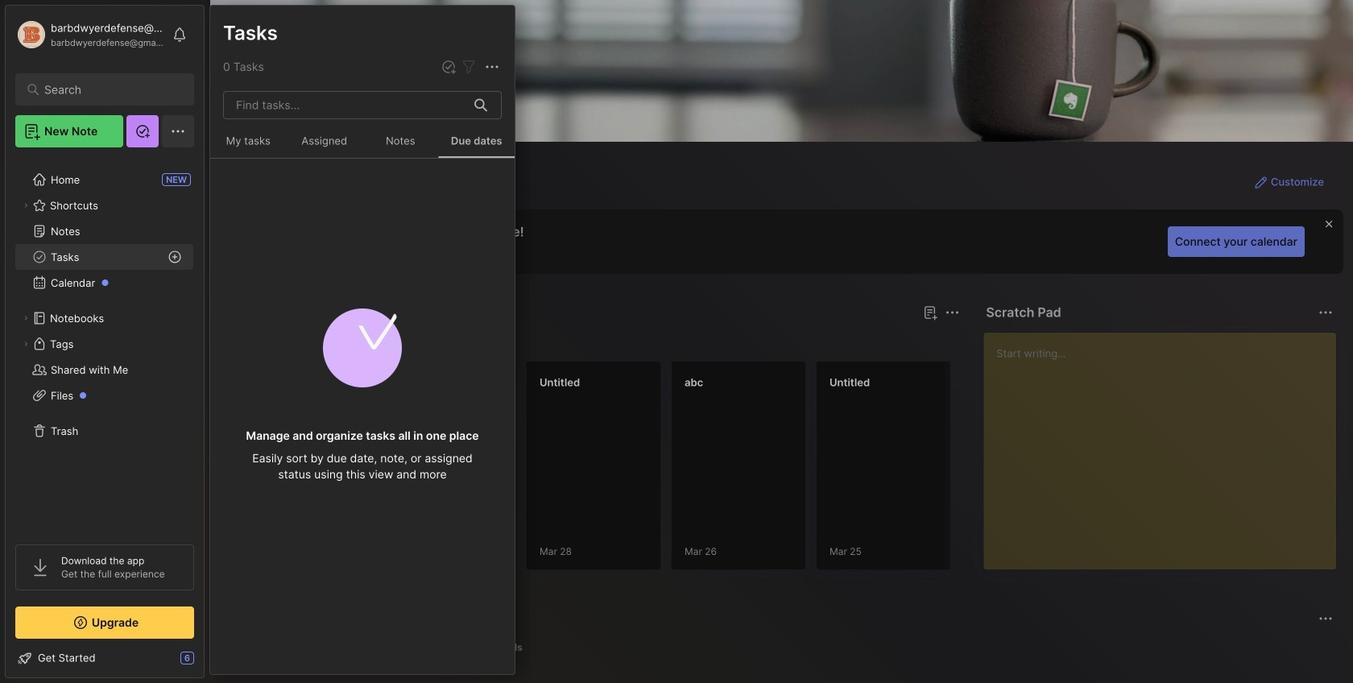 Task type: locate. For each thing, give the bounding box(es) containing it.
Account field
[[15, 19, 164, 51]]

1 vertical spatial tab list
[[239, 638, 1331, 657]]

expand notebooks image
[[21, 313, 31, 323]]

None search field
[[44, 80, 173, 99]]

0 vertical spatial tab list
[[239, 332, 957, 351]]

tree inside main element
[[6, 157, 204, 530]]

expand tags image
[[21, 339, 31, 349]]

tab
[[239, 332, 287, 351], [293, 332, 358, 351], [239, 638, 301, 657], [485, 638, 530, 657]]

more actions and view options image
[[483, 57, 502, 77]]

row group
[[236, 361, 1251, 580]]

tree
[[6, 157, 204, 530]]

tab list
[[239, 332, 957, 351], [239, 638, 1331, 657]]

Filter tasks field
[[459, 57, 479, 77]]

2 tab list from the top
[[239, 638, 1331, 657]]

new task image
[[441, 59, 457, 75]]



Task type: describe. For each thing, give the bounding box(es) containing it.
Help and Learning task checklist field
[[6, 645, 204, 671]]

click to collapse image
[[203, 653, 216, 673]]

Start writing… text field
[[997, 333, 1336, 557]]

Find tasks… text field
[[226, 92, 465, 118]]

More actions and view options field
[[479, 57, 502, 77]]

Search text field
[[44, 82, 173, 97]]

1 tab list from the top
[[239, 332, 957, 351]]

main element
[[0, 0, 209, 683]]

filter tasks image
[[459, 57, 479, 77]]

none search field inside main element
[[44, 80, 173, 99]]



Task type: vqa. For each thing, say whether or not it's contained in the screenshot.
a to the bottom
no



